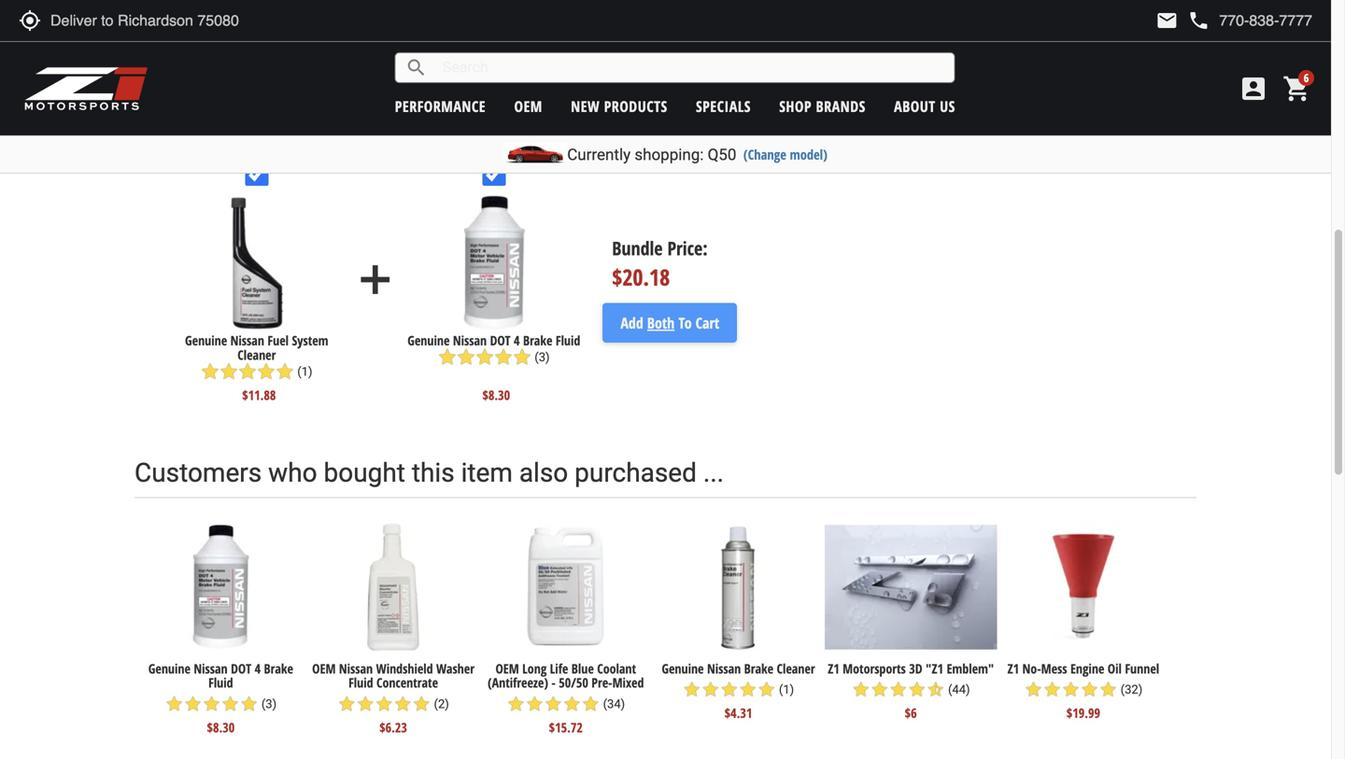 Task type: vqa. For each thing, say whether or not it's contained in the screenshot.


Task type: describe. For each thing, give the bounding box(es) containing it.
...
[[704, 458, 724, 489]]

z1 motorsports logo image
[[23, 65, 149, 112]]

(1) inside genuine nissan fuel system cleaner star star star star star (1) $11.88
[[297, 365, 313, 379]]

brake for genuine nissan dot 4 brake fluid star star star star star (3)
[[523, 332, 553, 350]]

$11.88
[[242, 386, 276, 404]]

long
[[523, 660, 547, 678]]

account_box
[[1239, 74, 1269, 104]]

-
[[552, 674, 556, 692]]

mess
[[1042, 660, 1068, 678]]

shopping_cart
[[1283, 74, 1313, 104]]

brake for genuine nissan dot 4 brake fluid star star star star star (3) $8.30
[[264, 660, 293, 678]]

nissan for genuine nissan fuel system cleaner star star star star star (1) $11.88
[[231, 332, 264, 350]]

currently
[[568, 145, 631, 164]]

shop brands link
[[780, 96, 866, 116]]

$6
[[905, 705, 917, 723]]

0 vertical spatial $8.30
[[483, 386, 510, 404]]

genuine nissan fuel system cleaner star star star star star (1) $11.88
[[185, 332, 329, 404]]

nissan for oem nissan windshield washer fluid concentrate star star star star star (2) $6.23
[[339, 660, 373, 678]]

mail link
[[1156, 9, 1179, 32]]

z1 for star
[[828, 660, 840, 678]]

$6.23
[[380, 719, 407, 737]]

genuine for genuine nissan dot 4 brake fluid star star star star star (3) $8.30
[[148, 660, 191, 678]]

3d
[[910, 660, 923, 678]]

no-
[[1023, 660, 1042, 678]]

genuine nissan dot 4 brake fluid star star star star star (3)
[[408, 332, 581, 367]]

(3) for genuine nissan dot 4 brake fluid star star star star star (3)
[[535, 350, 550, 364]]

bought
[[263, 92, 346, 123]]

phone link
[[1188, 9, 1313, 32]]

specials link
[[696, 96, 751, 116]]

z1 no-mess engine oil funnel star star star star star (32) $19.99
[[1008, 660, 1160, 723]]

blue
[[572, 660, 594, 678]]

frequently
[[135, 92, 256, 123]]

search
[[405, 57, 428, 79]]

q50
[[708, 145, 737, 164]]

shopping:
[[635, 145, 704, 164]]

new
[[571, 96, 600, 116]]

50/50
[[559, 674, 589, 692]]

frequently bought together
[[135, 92, 455, 123]]

genuine for genuine nissan brake cleaner star star star star star (1) $4.31
[[662, 660, 704, 678]]

oem for oem nissan windshield washer fluid concentrate star star star star star (2) $6.23
[[312, 660, 336, 678]]

bundle
[[612, 236, 663, 261]]

model)
[[790, 145, 828, 164]]

emblem"
[[947, 660, 994, 678]]

specials
[[696, 96, 751, 116]]

new products
[[571, 96, 668, 116]]

star_half
[[927, 681, 946, 700]]

both
[[648, 313, 675, 333]]

oem long life blue coolant (antifreeze) - 50/50 pre-mixed star star star star star (34) $15.72
[[488, 660, 644, 737]]

$19.99
[[1067, 705, 1101, 723]]

$20.18
[[612, 262, 670, 293]]

cart
[[696, 313, 720, 333]]

purchased
[[575, 458, 697, 489]]

add
[[352, 256, 399, 303]]

funnel
[[1126, 660, 1160, 678]]

mail phone
[[1156, 9, 1211, 32]]

shopping_cart link
[[1278, 74, 1313, 104]]

together
[[352, 92, 455, 123]]

brake inside 'genuine nissan brake cleaner star star star star star (1) $4.31'
[[745, 660, 774, 678]]

oem nissan windshield washer fluid concentrate star star star star star (2) $6.23
[[312, 660, 475, 737]]

item
[[461, 458, 513, 489]]

account_box link
[[1235, 74, 1274, 104]]

(2)
[[434, 698, 449, 712]]

genuine for genuine nissan dot 4 brake fluid star star star star star (3)
[[408, 332, 450, 350]]

oem link
[[514, 96, 543, 116]]

price:
[[668, 236, 708, 261]]

products
[[604, 96, 668, 116]]

system
[[292, 332, 329, 350]]

4 for genuine nissan dot 4 brake fluid star star star star star (3) $8.30
[[255, 660, 261, 678]]

Search search field
[[428, 53, 955, 82]]

(44)
[[949, 683, 971, 697]]

add
[[621, 313, 644, 333]]

windshield
[[376, 660, 433, 678]]

to
[[679, 313, 692, 333]]

$15.72
[[549, 719, 583, 737]]

who
[[268, 458, 317, 489]]

currently shopping: q50 (change model)
[[568, 145, 828, 164]]

$8.30 inside genuine nissan dot 4 brake fluid star star star star star (3) $8.30
[[207, 719, 235, 737]]

fluid for genuine nissan dot 4 brake fluid star star star star star (3) $8.30
[[208, 674, 233, 692]]

fuel
[[268, 332, 289, 350]]

fluid inside oem nissan windshield washer fluid concentrate star star star star star (2) $6.23
[[349, 674, 373, 692]]



Task type: locate. For each thing, give the bounding box(es) containing it.
brake
[[523, 332, 553, 350], [264, 660, 293, 678], [745, 660, 774, 678]]

z1 inside z1 no-mess engine oil funnel star star star star star (32) $19.99
[[1008, 660, 1020, 678]]

(change model) link
[[744, 145, 828, 164]]

0 horizontal spatial z1
[[828, 660, 840, 678]]

genuine inside genuine nissan fuel system cleaner star star star star star (1) $11.88
[[185, 332, 227, 350]]

fluid inside genuine nissan dot 4 brake fluid star star star star star (3)
[[556, 332, 581, 350]]

mail
[[1156, 9, 1179, 32]]

1 vertical spatial cleaner
[[777, 660, 815, 678]]

dot for genuine nissan dot 4 brake fluid star star star star star (3)
[[490, 332, 511, 350]]

oem left "new" on the left of page
[[514, 96, 543, 116]]

0 vertical spatial (1)
[[297, 365, 313, 379]]

$4.31
[[725, 705, 753, 723]]

washer
[[436, 660, 475, 678]]

0 horizontal spatial brake
[[264, 660, 293, 678]]

1 horizontal spatial 4
[[514, 332, 520, 350]]

z1 inside z1 motorsports 3d "z1 emblem" star star star star star_half (44) $6
[[828, 660, 840, 678]]

(32)
[[1121, 683, 1143, 697]]

genuine for genuine nissan fuel system cleaner star star star star star (1) $11.88
[[185, 332, 227, 350]]

(3) inside genuine nissan dot 4 brake fluid star star star star star (3) $8.30
[[262, 698, 277, 712]]

z1 left the motorsports
[[828, 660, 840, 678]]

dot
[[490, 332, 511, 350], [231, 660, 252, 678]]

oem inside oem long life blue coolant (antifreeze) - 50/50 pre-mixed star star star star star (34) $15.72
[[496, 660, 519, 678]]

nissan inside 'genuine nissan brake cleaner star star star star star (1) $4.31'
[[707, 660, 741, 678]]

my_location
[[19, 9, 41, 32]]

performance link
[[395, 96, 486, 116]]

motorsports
[[843, 660, 906, 678]]

new products link
[[571, 96, 668, 116]]

cleaner up $11.88
[[238, 346, 276, 364]]

(34)
[[603, 698, 625, 712]]

oil
[[1108, 660, 1122, 678]]

1 z1 from the left
[[828, 660, 840, 678]]

z1 motorsports 3d "z1 emblem" star star star star star_half (44) $6
[[828, 660, 994, 723]]

life
[[550, 660, 569, 678]]

about us link
[[894, 96, 956, 116]]

$8.30
[[483, 386, 510, 404], [207, 719, 235, 737]]

bought
[[324, 458, 406, 489]]

dot inside genuine nissan dot 4 brake fluid star star star star star (3)
[[490, 332, 511, 350]]

oem
[[514, 96, 543, 116], [312, 660, 336, 678], [496, 660, 519, 678]]

brake inside genuine nissan dot 4 brake fluid star star star star star (3) $8.30
[[264, 660, 293, 678]]

genuine inside genuine nissan dot 4 brake fluid star star star star star (3) $8.30
[[148, 660, 191, 678]]

brake inside genuine nissan dot 4 brake fluid star star star star star (3)
[[523, 332, 553, 350]]

about us
[[894, 96, 956, 116]]

0 vertical spatial dot
[[490, 332, 511, 350]]

0 horizontal spatial (1)
[[297, 365, 313, 379]]

1 vertical spatial (1)
[[779, 683, 795, 697]]

fluid inside genuine nissan dot 4 brake fluid star star star star star (3) $8.30
[[208, 674, 233, 692]]

None checkbox
[[245, 163, 268, 186]]

(change
[[744, 145, 787, 164]]

nissan for genuine nissan dot 4 brake fluid star star star star star (3) $8.30
[[194, 660, 228, 678]]

this
[[412, 458, 455, 489]]

(3) inside genuine nissan dot 4 brake fluid star star star star star (3)
[[535, 350, 550, 364]]

0 vertical spatial cleaner
[[238, 346, 276, 364]]

1 horizontal spatial $8.30
[[483, 386, 510, 404]]

fluid
[[556, 332, 581, 350], [208, 674, 233, 692], [349, 674, 373, 692]]

4 inside genuine nissan dot 4 brake fluid star star star star star (3)
[[514, 332, 520, 350]]

0 horizontal spatial 4
[[255, 660, 261, 678]]

also
[[519, 458, 568, 489]]

oem left windshield
[[312, 660, 336, 678]]

0 horizontal spatial cleaner
[[238, 346, 276, 364]]

1 vertical spatial $8.30
[[207, 719, 235, 737]]

cleaner inside 'genuine nissan brake cleaner star star star star star (1) $4.31'
[[777, 660, 815, 678]]

(antifreeze)
[[488, 674, 549, 692]]

engine
[[1071, 660, 1105, 678]]

shop brands
[[780, 96, 866, 116]]

(3)
[[535, 350, 550, 364], [262, 698, 277, 712]]

shop
[[780, 96, 812, 116]]

concentrate
[[377, 674, 438, 692]]

dot inside genuine nissan dot 4 brake fluid star star star star star (3) $8.30
[[231, 660, 252, 678]]

(3) for genuine nissan dot 4 brake fluid star star star star star (3) $8.30
[[262, 698, 277, 712]]

genuine inside genuine nissan dot 4 brake fluid star star star star star (3)
[[408, 332, 450, 350]]

pre-
[[592, 674, 613, 692]]

about
[[894, 96, 936, 116]]

1 horizontal spatial fluid
[[349, 674, 373, 692]]

customers who bought this item also purchased ...
[[135, 458, 724, 489]]

z1 for funnel
[[1008, 660, 1020, 678]]

"z1
[[926, 660, 944, 678]]

1 vertical spatial dot
[[231, 660, 252, 678]]

2 z1 from the left
[[1008, 660, 1020, 678]]

4 for genuine nissan dot 4 brake fluid star star star star star (3)
[[514, 332, 520, 350]]

1 horizontal spatial (3)
[[535, 350, 550, 364]]

4 inside genuine nissan dot 4 brake fluid star star star star star (3) $8.30
[[255, 660, 261, 678]]

oem left long
[[496, 660, 519, 678]]

cleaner
[[238, 346, 276, 364], [777, 660, 815, 678]]

oem inside oem nissan windshield washer fluid concentrate star star star star star (2) $6.23
[[312, 660, 336, 678]]

nissan inside genuine nissan fuel system cleaner star star star star star (1) $11.88
[[231, 332, 264, 350]]

us
[[940, 96, 956, 116]]

nissan for genuine nissan brake cleaner star star star star star (1) $4.31
[[707, 660, 741, 678]]

nissan for genuine nissan dot 4 brake fluid star star star star star (3)
[[453, 332, 487, 350]]

dot for genuine nissan dot 4 brake fluid star star star star star (3) $8.30
[[231, 660, 252, 678]]

performance
[[395, 96, 486, 116]]

nissan inside oem nissan windshield washer fluid concentrate star star star star star (2) $6.23
[[339, 660, 373, 678]]

oem for oem long life blue coolant (antifreeze) - 50/50 pre-mixed star star star star star (34) $15.72
[[496, 660, 519, 678]]

z1
[[828, 660, 840, 678], [1008, 660, 1020, 678]]

None checkbox
[[483, 163, 506, 186]]

0 vertical spatial 4
[[514, 332, 520, 350]]

1 horizontal spatial (1)
[[779, 683, 795, 697]]

customers
[[135, 458, 262, 489]]

1 vertical spatial 4
[[255, 660, 261, 678]]

1 horizontal spatial dot
[[490, 332, 511, 350]]

fluid for genuine nissan dot 4 brake fluid star star star star star (3)
[[556, 332, 581, 350]]

bundle price: $20.18
[[612, 236, 708, 293]]

0 horizontal spatial $8.30
[[207, 719, 235, 737]]

genuine nissan dot 4 brake fluid star star star star star (3) $8.30
[[148, 660, 293, 737]]

brands
[[816, 96, 866, 116]]

genuine inside 'genuine nissan brake cleaner star star star star star (1) $4.31'
[[662, 660, 704, 678]]

phone
[[1188, 9, 1211, 32]]

0 horizontal spatial (3)
[[262, 698, 277, 712]]

nissan inside genuine nissan dot 4 brake fluid star star star star star (3)
[[453, 332, 487, 350]]

2 horizontal spatial brake
[[745, 660, 774, 678]]

add both to cart
[[621, 313, 720, 333]]

0 horizontal spatial fluid
[[208, 674, 233, 692]]

oem for oem
[[514, 96, 543, 116]]

1 horizontal spatial cleaner
[[777, 660, 815, 678]]

genuine
[[185, 332, 227, 350], [408, 332, 450, 350], [148, 660, 191, 678], [662, 660, 704, 678]]

0 horizontal spatial dot
[[231, 660, 252, 678]]

1 horizontal spatial brake
[[523, 332, 553, 350]]

cleaner left the motorsports
[[777, 660, 815, 678]]

(1) inside 'genuine nissan brake cleaner star star star star star (1) $4.31'
[[779, 683, 795, 697]]

0 vertical spatial (3)
[[535, 350, 550, 364]]

1 vertical spatial (3)
[[262, 698, 277, 712]]

nissan inside genuine nissan dot 4 brake fluid star star star star star (3) $8.30
[[194, 660, 228, 678]]

1 horizontal spatial z1
[[1008, 660, 1020, 678]]

2 horizontal spatial fluid
[[556, 332, 581, 350]]

z1 left no-
[[1008, 660, 1020, 678]]

coolant
[[597, 660, 636, 678]]

cleaner inside genuine nissan fuel system cleaner star star star star star (1) $11.88
[[238, 346, 276, 364]]

mixed
[[613, 674, 644, 692]]

genuine nissan brake cleaner star star star star star (1) $4.31
[[662, 660, 815, 723]]



